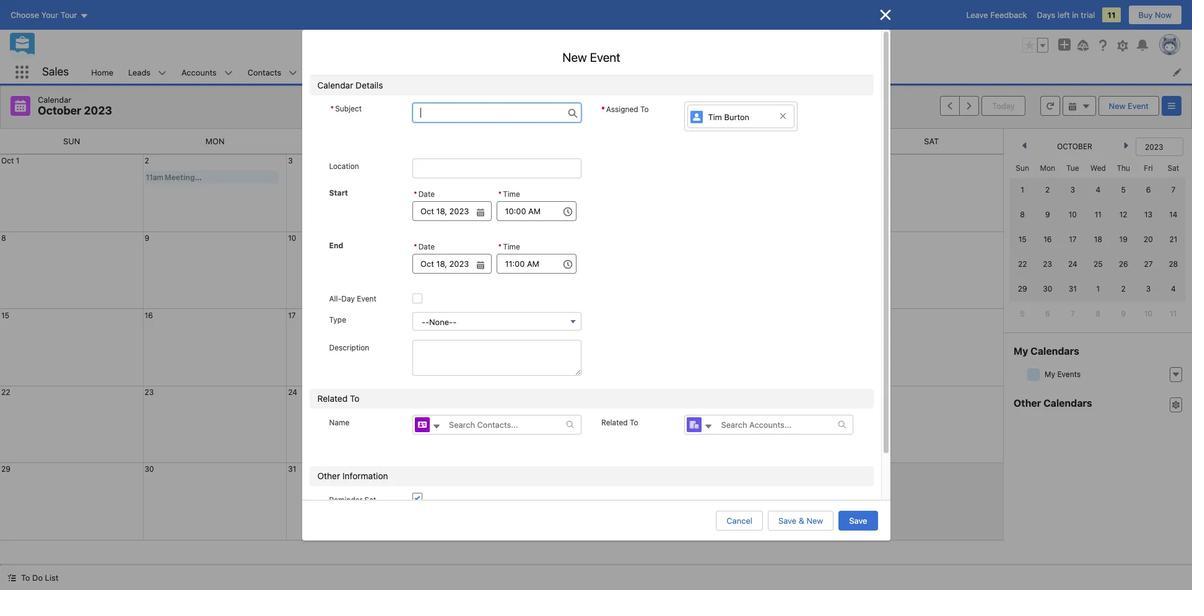 Task type: locate. For each thing, give the bounding box(es) containing it.
text default image left do
[[7, 574, 16, 582]]

1 horizontal spatial 9
[[1045, 210, 1050, 219]]

0 vertical spatial calendar
[[395, 67, 428, 77]]

0 vertical spatial time
[[503, 190, 520, 199]]

calendar inside calendar october 2023
[[38, 95, 71, 105]]

calendar details
[[317, 80, 383, 90]]

0 vertical spatial 3 button
[[288, 156, 293, 165]]

my
[[1014, 346, 1028, 357], [1045, 370, 1055, 379]]

21
[[1169, 235, 1177, 244]]

save for save & new
[[778, 516, 796, 526]]

tasks
[[754, 67, 775, 77]]

0 horizontal spatial 26
[[575, 388, 584, 397]]

18 inside 'grid'
[[1094, 235, 1102, 244]]

1 vertical spatial 28
[[862, 388, 871, 397]]

subject
[[335, 104, 362, 113]]

1 horizontal spatial 24
[[1068, 259, 1077, 269]]

tim burton link
[[688, 105, 795, 128]]

* time
[[498, 190, 520, 199], [498, 242, 520, 252]]

group down location "text field"
[[412, 187, 492, 221]]

grid
[[1010, 159, 1186, 326]]

trial
[[1081, 10, 1095, 20]]

location
[[329, 162, 359, 171]]

1 horizontal spatial 29
[[1018, 284, 1027, 294]]

3 button
[[288, 156, 293, 165], [718, 465, 723, 474]]

1 horizontal spatial 23
[[1043, 259, 1052, 269]]

now
[[1155, 10, 1172, 20]]

None text field
[[412, 103, 582, 123], [412, 201, 492, 221], [497, 201, 577, 221], [497, 254, 577, 274], [412, 103, 582, 123], [412, 201, 492, 221], [497, 201, 577, 221], [497, 254, 577, 274]]

2 horizontal spatial 11
[[1170, 309, 1177, 318]]

october left 2023
[[38, 104, 81, 117]]

other for other information
[[317, 470, 340, 481]]

forecasts
[[459, 67, 496, 77]]

1 horizontal spatial new event
[[1109, 101, 1149, 111]]

save left & at the right
[[778, 516, 796, 526]]

reminder
[[329, 495, 362, 505]]

event
[[590, 50, 620, 64], [1128, 101, 1149, 111], [357, 294, 376, 304]]

0 vertical spatial 18
[[1094, 235, 1102, 244]]

1 - from the left
[[422, 317, 425, 327]]

tue
[[1066, 163, 1079, 173]]

0 horizontal spatial 3 button
[[288, 156, 293, 165]]

0 vertical spatial 4 button
[[431, 156, 436, 165]]

0 horizontal spatial related to
[[317, 393, 359, 404]]

reports list item
[[579, 61, 640, 84]]

1 horizontal spatial event
[[590, 50, 620, 64]]

new event button
[[1098, 96, 1159, 116]]

1 vertical spatial new event
[[1109, 101, 1149, 111]]

16
[[1044, 235, 1052, 244], [145, 311, 153, 320]]

0 vertical spatial 26
[[1119, 259, 1128, 269]]

0 horizontal spatial 25
[[431, 388, 441, 397]]

--none--
[[422, 317, 457, 327]]

contacts list item
[[240, 61, 305, 84]]

30
[[1043, 284, 1052, 294], [145, 465, 154, 474]]

22
[[1018, 259, 1027, 269], [1, 388, 10, 397]]

1 horizontal spatial 15
[[1019, 235, 1027, 244]]

date for start
[[418, 190, 435, 199]]

to left do
[[21, 573, 30, 583]]

1 horizontal spatial sat
[[1168, 163, 1179, 173]]

* date
[[414, 190, 435, 199], [414, 242, 435, 252]]

7
[[1171, 185, 1176, 194], [1071, 309, 1075, 318]]

oct 1
[[1, 156, 19, 165]]

17
[[1069, 235, 1077, 244], [288, 311, 296, 320]]

1 horizontal spatial save
[[849, 516, 867, 526]]

7 up my calendars
[[1071, 309, 1075, 318]]

new event inside button
[[1109, 101, 1149, 111]]

2 horizontal spatial calendar
[[395, 67, 428, 77]]

0 vertical spatial my
[[1014, 346, 1028, 357]]

2 horizontal spatial event
[[1128, 101, 1149, 111]]

* date for start
[[414, 190, 435, 199]]

text default image
[[1082, 102, 1090, 111], [7, 574, 16, 582]]

save inside save button
[[849, 516, 867, 526]]

0 horizontal spatial calendar
[[38, 95, 71, 105]]

3 button up cancel button at the bottom of page
[[718, 465, 723, 474]]

do
[[32, 573, 43, 583]]

related to
[[317, 393, 359, 404], [601, 418, 638, 427]]

calendars for my calendars
[[1031, 346, 1079, 357]]

to inside button
[[21, 573, 30, 583]]

0 horizontal spatial sat
[[924, 136, 939, 146]]

1 horizontal spatial 16
[[1044, 235, 1052, 244]]

calendars
[[1031, 346, 1079, 357], [1044, 398, 1092, 409]]

0 vertical spatial other
[[1014, 398, 1041, 409]]

27
[[1144, 259, 1153, 269], [718, 388, 727, 397]]

end
[[329, 241, 343, 250]]

3 - from the left
[[453, 317, 457, 327]]

0 horizontal spatial 15
[[1, 311, 9, 320]]

0 vertical spatial 22
[[1018, 259, 1027, 269]]

cancel
[[727, 516, 752, 526]]

1 horizontal spatial 2 button
[[575, 465, 579, 474]]

group
[[1022, 38, 1048, 53], [940, 96, 979, 116], [412, 187, 492, 221], [412, 240, 492, 274]]

2 save from the left
[[849, 516, 867, 526]]

1 horizontal spatial my
[[1045, 370, 1055, 379]]

1 vertical spatial 27
[[718, 388, 727, 397]]

14
[[1169, 210, 1178, 219]]

events
[[1057, 370, 1081, 379]]

0 vertical spatial new
[[562, 50, 587, 64]]

0 vertical spatial october
[[38, 104, 81, 117]]

9 button
[[145, 233, 149, 243]]

leads link
[[121, 61, 158, 84]]

inverse image
[[878, 7, 893, 22]]

list
[[45, 573, 58, 583]]

calendar inside list item
[[395, 67, 428, 77]]

16 button
[[145, 311, 153, 320]]

other
[[1014, 398, 1041, 409], [317, 470, 340, 481]]

2 vertical spatial 10
[[1144, 309, 1153, 318]]

2 vertical spatial 8
[[1096, 309, 1101, 318]]

text default image
[[1068, 102, 1077, 111], [1172, 370, 1180, 379], [1172, 401, 1180, 409], [566, 420, 575, 429], [838, 420, 847, 429], [432, 422, 441, 431], [704, 422, 713, 431]]

2 button
[[145, 156, 149, 165], [575, 465, 579, 474]]

0 horizontal spatial my
[[1014, 346, 1028, 357]]

15 inside 'grid'
[[1019, 235, 1027, 244]]

1 vertical spatial 9
[[145, 233, 149, 243]]

1 time from the top
[[503, 190, 520, 199]]

sun
[[63, 136, 80, 146], [1016, 163, 1029, 173]]

* time for start
[[498, 190, 520, 199]]

26
[[1119, 259, 1128, 269], [575, 388, 584, 397]]

3 button left location
[[288, 156, 293, 165]]

calendar for details
[[317, 80, 353, 90]]

1 date from the top
[[418, 190, 435, 199]]

to
[[640, 105, 649, 114], [350, 393, 359, 404], [630, 418, 638, 427], [21, 573, 30, 583]]

calendar for october
[[38, 95, 71, 105]]

1 horizontal spatial 25
[[1094, 259, 1103, 269]]

12
[[1120, 210, 1127, 219]]

text default image left new event button in the top of the page
[[1082, 102, 1090, 111]]

0 horizontal spatial related
[[317, 393, 348, 404]]

1 vertical spatial 8
[[1, 233, 6, 243]]

Related To text field
[[714, 416, 838, 434]]

6 up my calendars
[[1045, 309, 1050, 318]]

1 vertical spatial 7
[[1071, 309, 1075, 318]]

related
[[317, 393, 348, 404], [601, 418, 628, 427]]

8 button
[[1, 233, 6, 243]]

1 horizontal spatial 28
[[1169, 259, 1178, 269]]

opportunities
[[312, 67, 364, 77]]

15 button
[[1, 311, 9, 320]]

date
[[418, 190, 435, 199], [418, 242, 435, 252]]

0 vertical spatial calendars
[[1031, 346, 1079, 357]]

0 vertical spatial sun
[[63, 136, 80, 146]]

nov 1 button
[[431, 465, 451, 474]]

1 vertical spatial 30
[[145, 465, 154, 474]]

0 horizontal spatial 31
[[288, 465, 296, 474]]

0 vertical spatial * time
[[498, 190, 520, 199]]

quotes list item
[[640, 61, 698, 84]]

29
[[1018, 284, 1027, 294], [1, 465, 10, 474]]

today
[[992, 101, 1015, 111]]

1 vertical spatial 15
[[1, 311, 9, 320]]

*
[[330, 104, 334, 113], [601, 105, 605, 114], [414, 190, 417, 199], [498, 190, 502, 199], [414, 242, 417, 252], [498, 242, 502, 252]]

1 vertical spatial calendars
[[1044, 398, 1092, 409]]

buy now button
[[1128, 5, 1182, 25]]

time
[[503, 190, 520, 199], [503, 242, 520, 252]]

1 * date from the top
[[414, 190, 435, 199]]

0 horizontal spatial 19
[[575, 311, 583, 320]]

2 date from the top
[[418, 242, 435, 252]]

date for end
[[418, 242, 435, 252]]

1 horizontal spatial other
[[1014, 398, 1041, 409]]

0 horizontal spatial 10
[[288, 233, 296, 243]]

10 button
[[288, 233, 296, 243]]

2
[[145, 156, 149, 165], [1045, 185, 1050, 194], [1121, 284, 1126, 294], [575, 465, 579, 474]]

1 vertical spatial 25
[[431, 388, 441, 397]]

1 horizontal spatial 3 button
[[718, 465, 723, 474]]

2 time from the top
[[503, 242, 520, 252]]

11am
[[146, 172, 163, 182]]

related to for related to
[[601, 418, 638, 427]]

save inside save & new button
[[778, 516, 796, 526]]

7 up 14
[[1171, 185, 1176, 194]]

2 * date from the top
[[414, 242, 435, 252]]

0 vertical spatial 31
[[1069, 284, 1077, 294]]

0 vertical spatial 15
[[1019, 235, 1027, 244]]

None text field
[[412, 254, 492, 274]]

3
[[288, 156, 293, 165], [1070, 185, 1075, 194], [1146, 284, 1151, 294], [718, 465, 723, 474]]

0 vertical spatial related to
[[317, 393, 359, 404]]

1 * time from the top
[[498, 190, 520, 199]]

october
[[38, 104, 81, 117], [1057, 142, 1092, 151]]

3 left location
[[288, 156, 293, 165]]

save right & at the right
[[849, 516, 867, 526]]

to left accounts image
[[630, 418, 638, 427]]

1 vertical spatial new
[[1109, 101, 1126, 111]]

dashboards link
[[503, 61, 563, 84]]

today button
[[982, 96, 1025, 116]]

my up hide items image
[[1014, 346, 1028, 357]]

my right hide items image
[[1045, 370, 1055, 379]]

27 button
[[718, 388, 727, 397]]

0 vertical spatial new event
[[562, 50, 620, 64]]

1 vertical spatial 10
[[288, 233, 296, 243]]

18
[[1094, 235, 1102, 244], [432, 311, 440, 320]]

1 vertical spatial related
[[601, 418, 628, 427]]

1 vertical spatial 11
[[1095, 210, 1102, 219]]

sun left tue
[[1016, 163, 1029, 173]]

other up 'reminder'
[[317, 470, 340, 481]]

grid containing sun
[[1010, 159, 1186, 326]]

other down hide items image
[[1014, 398, 1041, 409]]

1 vertical spatial * date
[[414, 242, 435, 252]]

Location text field
[[412, 159, 582, 178]]

5
[[575, 156, 579, 165], [1121, 185, 1126, 194], [1020, 309, 1025, 318]]

leave feedback
[[966, 10, 1027, 20]]

0 horizontal spatial other
[[317, 470, 340, 481]]

2 * time from the top
[[498, 242, 520, 252]]

list
[[84, 61, 1192, 84]]

1 vertical spatial other
[[317, 470, 340, 481]]

1 horizontal spatial 26
[[1119, 259, 1128, 269]]

details
[[356, 80, 383, 90]]

my for my events
[[1045, 370, 1055, 379]]

0 vertical spatial 9
[[1045, 210, 1050, 219]]

0 horizontal spatial 5
[[575, 156, 579, 165]]

calendars down the events
[[1044, 398, 1092, 409]]

30 button
[[145, 465, 154, 474]]

1 vertical spatial 5
[[1121, 185, 1126, 194]]

0 vertical spatial 10
[[1069, 210, 1077, 219]]

15
[[1019, 235, 1027, 244], [1, 311, 9, 320]]

6 down fri
[[1146, 185, 1151, 194]]

home link
[[84, 61, 121, 84]]

28
[[1169, 259, 1178, 269], [862, 388, 871, 397]]

calendars up the my events
[[1031, 346, 1079, 357]]

0 vertical spatial 25
[[1094, 259, 1103, 269]]

1
[[16, 156, 19, 165], [1021, 185, 1024, 194], [1096, 284, 1100, 294], [447, 465, 451, 474]]

1 save from the left
[[778, 516, 796, 526]]

2 horizontal spatial 5
[[1121, 185, 1126, 194]]

1 vertical spatial 4 button
[[862, 465, 866, 474]]

sun down calendar october 2023 on the left top
[[63, 136, 80, 146]]

0 horizontal spatial save
[[778, 516, 796, 526]]

october up tue
[[1057, 142, 1092, 151]]

1 horizontal spatial related
[[601, 418, 628, 427]]

calendar
[[395, 67, 428, 77], [317, 80, 353, 90], [38, 95, 71, 105]]

accounts image
[[687, 417, 702, 432]]

4
[[431, 156, 436, 165], [1096, 185, 1101, 194], [1171, 284, 1176, 294], [862, 465, 866, 474]]

0 vertical spatial date
[[418, 190, 435, 199]]

1 vertical spatial 2 button
[[575, 465, 579, 474]]



Task type: describe. For each thing, give the bounding box(es) containing it.
tim burton
[[708, 112, 749, 122]]

0 vertical spatial 7
[[1171, 185, 1176, 194]]

event inside button
[[1128, 101, 1149, 111]]

1 horizontal spatial october
[[1057, 142, 1092, 151]]

tasks link
[[747, 61, 783, 84]]

26 inside 'grid'
[[1119, 259, 1128, 269]]

save & new button
[[768, 511, 834, 531]]

&
[[799, 516, 804, 526]]

3 down tue
[[1070, 185, 1075, 194]]

0 vertical spatial mon
[[205, 136, 225, 146]]

type
[[329, 315, 346, 325]]

26 button
[[575, 388, 584, 397]]

0 vertical spatial sat
[[924, 136, 939, 146]]

22 button
[[1, 388, 10, 397]]

1 horizontal spatial 4 button
[[862, 465, 866, 474]]

group up all-day event option
[[412, 240, 492, 274]]

home
[[91, 67, 113, 77]]

2023
[[84, 104, 112, 117]]

contacts link
[[240, 61, 289, 84]]

save button
[[839, 511, 878, 531]]

1 horizontal spatial mon
[[1040, 163, 1055, 173]]

0 horizontal spatial new
[[562, 50, 587, 64]]

assigned to
[[606, 105, 649, 114]]

other calendars
[[1014, 398, 1092, 409]]

contacts
[[248, 67, 281, 77]]

1 horizontal spatial 10
[[1069, 210, 1077, 219]]

2 horizontal spatial 10
[[1144, 309, 1153, 318]]

0 vertical spatial 30
[[1043, 284, 1052, 294]]

to down description
[[350, 393, 359, 404]]

0 vertical spatial 5
[[575, 156, 579, 165]]

hide items image
[[1027, 368, 1040, 381]]

0 horizontal spatial 28
[[862, 388, 871, 397]]

1 horizontal spatial 19
[[1119, 235, 1128, 244]]

other information
[[317, 470, 388, 481]]

0 horizontal spatial 27
[[718, 388, 727, 397]]

0 horizontal spatial 6
[[1045, 309, 1050, 318]]

0 horizontal spatial 11
[[1095, 210, 1102, 219]]

19 button
[[575, 311, 583, 320]]

buy now
[[1139, 10, 1172, 20]]

5 button
[[575, 156, 579, 165]]

save for save
[[849, 516, 867, 526]]

leave
[[966, 10, 988, 20]]

calendar october 2023
[[38, 95, 112, 117]]

analytics link
[[698, 61, 747, 84]]

wed
[[1090, 163, 1106, 173]]

13
[[1144, 210, 1153, 219]]

oct 1 button
[[1, 156, 19, 165]]

opportunities list item
[[305, 61, 387, 84]]

left
[[1058, 10, 1070, 20]]

1 horizontal spatial 11
[[1108, 10, 1116, 20]]

1 vertical spatial 19
[[575, 311, 583, 320]]

dashboards list item
[[503, 61, 579, 84]]

--none-- button
[[412, 312, 582, 331]]

1 horizontal spatial 31
[[1069, 284, 1077, 294]]

0 horizontal spatial 9
[[145, 233, 149, 243]]

Name text field
[[442, 416, 566, 434]]

2 horizontal spatial 8
[[1096, 309, 1101, 318]]

text default image inside to do list button
[[7, 574, 16, 582]]

buy
[[1139, 10, 1153, 20]]

* date for end
[[414, 242, 435, 252]]

24 button
[[288, 388, 297, 397]]

burton
[[724, 112, 749, 122]]

contacts image
[[415, 417, 430, 432]]

1 vertical spatial 16
[[145, 311, 153, 320]]

information
[[342, 470, 388, 481]]

dashboards
[[511, 67, 556, 77]]

related to for new event
[[317, 393, 359, 404]]

analytics
[[705, 67, 739, 77]]

leave feedback link
[[966, 10, 1027, 20]]

0 vertical spatial 29
[[1018, 284, 1027, 294]]

0 vertical spatial 28
[[1169, 259, 1178, 269]]

All-Day Event checkbox
[[412, 294, 422, 304]]

0 horizontal spatial 8
[[1, 233, 6, 243]]

0 horizontal spatial 18
[[432, 311, 440, 320]]

assigned
[[606, 105, 638, 114]]

nov 1
[[431, 465, 451, 474]]

3 up cancel button at the bottom of page
[[718, 465, 723, 474]]

25 button
[[431, 388, 441, 397]]

my for my calendars
[[1014, 346, 1028, 357]]

feedback
[[990, 10, 1027, 20]]

list containing home
[[84, 61, 1192, 84]]

my calendars
[[1014, 346, 1079, 357]]

accounts list item
[[174, 61, 240, 84]]

quotes
[[647, 67, 674, 77]]

in
[[1072, 10, 1079, 20]]

nov
[[431, 465, 445, 474]]

1 vertical spatial 23
[[145, 388, 154, 397]]

Description text field
[[412, 340, 582, 376]]

name
[[329, 418, 349, 427]]

0 horizontal spatial 7
[[1071, 309, 1075, 318]]

group left the today
[[940, 96, 979, 116]]

calendars for other calendars
[[1044, 398, 1092, 409]]

tasks list item
[[747, 61, 799, 84]]

sat inside 'grid'
[[1168, 163, 1179, 173]]

all-day event
[[329, 294, 376, 304]]

1 horizontal spatial 22
[[1018, 259, 1027, 269]]

thu
[[1117, 163, 1130, 173]]

25 inside 'grid'
[[1094, 259, 1103, 269]]

17 inside 'grid'
[[1069, 235, 1077, 244]]

31 button
[[288, 465, 296, 474]]

oct
[[1, 156, 14, 165]]

october inside calendar october 2023
[[38, 104, 81, 117]]

0 vertical spatial 24
[[1068, 259, 1077, 269]]

23 button
[[145, 388, 154, 397]]

0 horizontal spatial 29
[[1, 465, 10, 474]]

start
[[329, 188, 348, 198]]

0 horizontal spatial sun
[[63, 136, 80, 146]]

1 vertical spatial sun
[[1016, 163, 1029, 173]]

other for other calendars
[[1014, 398, 1041, 409]]

set
[[365, 495, 376, 505]]

1 horizontal spatial 27
[[1144, 259, 1153, 269]]

fri
[[1144, 163, 1153, 173]]

tim
[[708, 112, 722, 122]]

description
[[329, 343, 369, 352]]

0 vertical spatial 16
[[1044, 235, 1052, 244]]

2 - from the left
[[425, 317, 429, 327]]

my events
[[1045, 370, 1081, 379]]

1 horizontal spatial 5
[[1020, 309, 1025, 318]]

2 vertical spatial 9
[[1121, 309, 1126, 318]]

calendar link
[[387, 61, 436, 84]]

17 button
[[288, 311, 296, 320]]

28 button
[[862, 388, 871, 397]]

save & new
[[778, 516, 823, 526]]

reports link
[[579, 61, 624, 84]]

forecasts link
[[452, 61, 503, 84]]

0 horizontal spatial 2 button
[[145, 156, 149, 165]]

* subject
[[330, 104, 362, 113]]

0 horizontal spatial 22
[[1, 388, 10, 397]]

29 button
[[1, 465, 10, 474]]

2 vertical spatial new
[[807, 516, 823, 526]]

to do list
[[21, 573, 58, 583]]

0 horizontal spatial 17
[[288, 311, 296, 320]]

2 vertical spatial 11
[[1170, 309, 1177, 318]]

to do list button
[[0, 565, 66, 590]]

quotes link
[[640, 61, 682, 84]]

18 button
[[432, 311, 440, 320]]

none-
[[429, 317, 453, 327]]

reports
[[587, 67, 616, 77]]

related for related to
[[601, 418, 628, 427]]

1 vertical spatial 3 button
[[718, 465, 723, 474]]

reminder set
[[329, 495, 376, 505]]

leads list item
[[121, 61, 174, 84]]

1 horizontal spatial text default image
[[1082, 102, 1090, 111]]

1 vertical spatial 24
[[288, 388, 297, 397]]

calendar list item
[[387, 61, 452, 84]]

time for start
[[503, 190, 520, 199]]

0 vertical spatial event
[[590, 50, 620, 64]]

group down "days" in the top of the page
[[1022, 38, 1048, 53]]

day
[[341, 294, 355, 304]]

1 horizontal spatial 8
[[1020, 210, 1025, 219]]

1 vertical spatial 31
[[288, 465, 296, 474]]

accounts
[[182, 67, 217, 77]]

related for new event
[[317, 393, 348, 404]]

1 horizontal spatial 6
[[1146, 185, 1151, 194]]

* time for end
[[498, 242, 520, 252]]

2 vertical spatial event
[[357, 294, 376, 304]]

3 down 20
[[1146, 284, 1151, 294]]

all-
[[329, 294, 341, 304]]

days left in trial
[[1037, 10, 1095, 20]]

20
[[1144, 235, 1153, 244]]

to right assigned
[[640, 105, 649, 114]]

time for end
[[503, 242, 520, 252]]



Task type: vqa. For each thing, say whether or not it's contained in the screenshot.
"Favorites" in the All Favorites link
no



